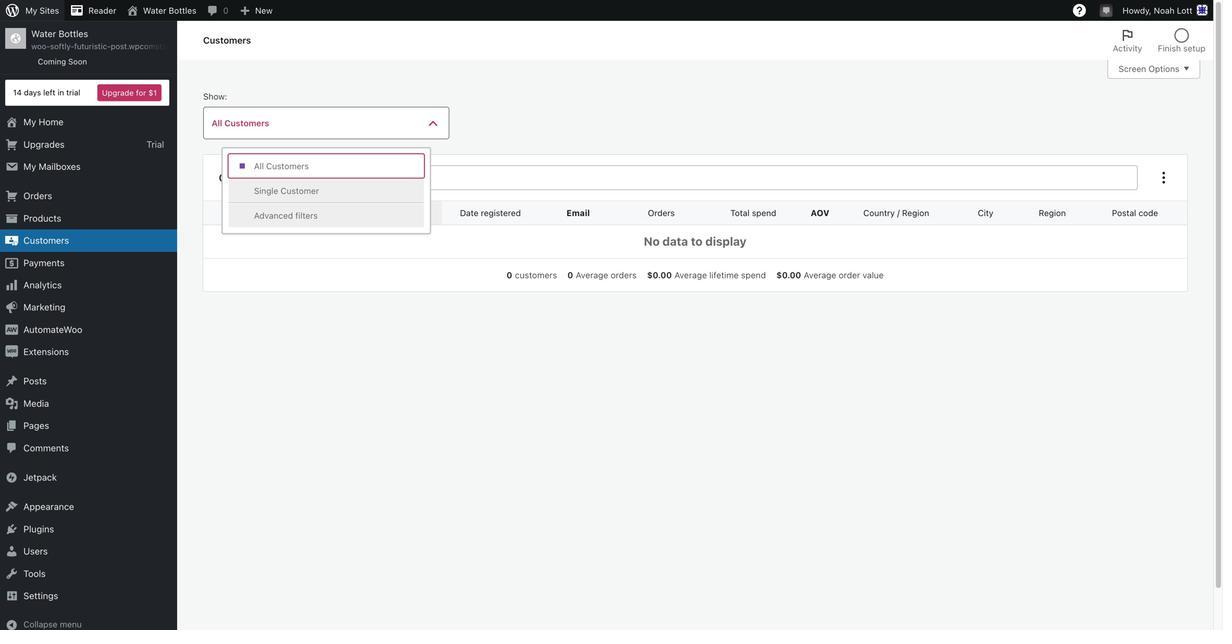 Task type: locate. For each thing, give the bounding box(es) containing it.
bottles up softly-
[[59, 28, 88, 39]]

None text field
[[316, 170, 1136, 186]]

0 vertical spatial all
[[212, 118, 222, 128]]

my for my home
[[23, 117, 36, 127]]

$0.00 average order value
[[777, 270, 884, 280]]

pages link
[[0, 415, 177, 437]]

3 average from the left
[[804, 270, 837, 280]]

2 $0.00 from the left
[[777, 270, 802, 280]]

country / region
[[864, 208, 930, 218]]

bottles inside "water bottles" 'link'
[[169, 6, 197, 15]]

users link
[[0, 541, 177, 563]]

water for water bottles woo-softly-futuristic-post.wpcomstaging.com coming soon
[[31, 28, 56, 39]]

0 horizontal spatial 0
[[223, 6, 229, 15]]

region
[[902, 208, 930, 218], [1039, 208, 1066, 218]]

days
[[24, 88, 41, 97]]

1 $0.00 from the left
[[647, 270, 672, 280]]

spend right 'total'
[[752, 208, 777, 218]]

1 horizontal spatial region
[[1039, 208, 1066, 218]]

bottles inside water bottles woo-softly-futuristic-post.wpcomstaging.com coming soon
[[59, 28, 88, 39]]

automatewoo link
[[0, 319, 177, 341]]

1 horizontal spatial all
[[254, 161, 264, 171]]

postal code button
[[1105, 201, 1182, 225]]

screen
[[1119, 64, 1147, 74]]

0 horizontal spatial average
[[576, 270, 609, 280]]

0 horizontal spatial all
[[212, 118, 222, 128]]

water up post.wpcomstaging.com
[[143, 6, 166, 15]]

orders up products on the top left of the page
[[23, 191, 52, 201]]

jetpack
[[23, 472, 57, 483]]

2 average from the left
[[675, 270, 707, 280]]

bottles left 0 link
[[169, 6, 197, 15]]

spend
[[752, 208, 777, 218], [741, 270, 766, 280]]

name button
[[214, 201, 268, 225]]

1 vertical spatial bottles
[[59, 28, 88, 39]]

0 for 0
[[223, 6, 229, 15]]

water inside water bottles woo-softly-futuristic-post.wpcomstaging.com coming soon
[[31, 28, 56, 39]]

city
[[978, 208, 994, 218]]

options
[[1149, 64, 1180, 74]]

water inside 'link'
[[143, 6, 166, 15]]

all customers down : on the left top
[[212, 118, 269, 128]]

1 horizontal spatial 0
[[507, 270, 512, 280]]

1 horizontal spatial water
[[143, 6, 166, 15]]

filters
[[295, 211, 318, 221]]

name
[[222, 208, 244, 218]]

my inside "toolbar" navigation
[[25, 6, 37, 15]]

extensions link
[[0, 341, 177, 363]]

upgrade for $1
[[102, 88, 157, 97]]

all customers button
[[229, 154, 424, 178]]

1 vertical spatial orders
[[648, 208, 675, 218]]

0 horizontal spatial bottles
[[59, 28, 88, 39]]

activity button
[[1105, 21, 1150, 60]]

customers up single customer
[[266, 161, 309, 171]]

appearance link
[[0, 496, 177, 519]]

0 right customers
[[568, 270, 573, 280]]

customers
[[515, 270, 557, 280]]

postal
[[1112, 208, 1137, 218]]

1 horizontal spatial orders
[[648, 208, 675, 218]]

tab list
[[1105, 21, 1214, 60]]

water for water bottles
[[143, 6, 166, 15]]

finish setup button
[[1150, 21, 1214, 60]]

all customers up single customer
[[254, 161, 309, 171]]

lott
[[1177, 6, 1193, 15]]

noah
[[1154, 6, 1175, 15]]

0 horizontal spatial region
[[902, 208, 930, 218]]

0 left customers
[[507, 270, 512, 280]]

posts
[[23, 376, 47, 387]]

0 horizontal spatial $0.00
[[647, 270, 672, 280]]

$0.00 down no
[[647, 270, 672, 280]]

all customers inside button
[[254, 161, 309, 171]]

1 horizontal spatial $0.00
[[777, 270, 802, 280]]

new
[[255, 6, 273, 15]]

customers down 0 link
[[203, 35, 251, 46]]

$0.00 average lifetime spend
[[647, 270, 766, 280]]

date
[[460, 208, 479, 218]]

14 days left in trial
[[13, 88, 80, 97]]

0 horizontal spatial water
[[31, 28, 56, 39]]

setup
[[1184, 43, 1206, 53]]

my down 'upgrades' on the top of page
[[23, 161, 36, 172]]

trial
[[66, 88, 80, 97]]

spend right lifetime
[[741, 270, 766, 280]]

country
[[864, 208, 895, 218]]

0 inside "toolbar" navigation
[[223, 6, 229, 15]]

2 horizontal spatial 0
[[568, 270, 573, 280]]

my left "sites"
[[25, 6, 37, 15]]

tab list containing activity
[[1105, 21, 1214, 60]]

in
[[58, 88, 64, 97]]

0 left the new link
[[223, 6, 229, 15]]

$0.00 left the order
[[777, 270, 802, 280]]

0 average orders
[[568, 270, 637, 280]]

aov
[[811, 208, 830, 218]]

home
[[39, 117, 64, 127]]

0
[[223, 6, 229, 15], [507, 270, 512, 280], [568, 270, 573, 280]]

collapse menu button
[[0, 615, 177, 631]]

all up single
[[254, 161, 264, 171]]

0 vertical spatial orders
[[23, 191, 52, 201]]

average left orders
[[576, 270, 609, 280]]

advanced filters button
[[229, 204, 424, 227]]

data
[[663, 235, 688, 249]]

value
[[863, 270, 884, 280]]

spend inside button
[[752, 208, 777, 218]]

1 horizontal spatial average
[[675, 270, 707, 280]]

average left the order
[[804, 270, 837, 280]]

orders inside "main menu" 'navigation'
[[23, 191, 52, 201]]

0 vertical spatial water
[[143, 6, 166, 15]]

section
[[502, 269, 889, 281]]

1 horizontal spatial bottles
[[169, 6, 197, 15]]

water
[[143, 6, 166, 15], [31, 28, 56, 39]]

advanced
[[254, 211, 293, 221]]

$0.00 for $0.00 average lifetime spend
[[647, 270, 672, 280]]

appearance
[[23, 502, 74, 513]]

total
[[731, 208, 750, 218]]

my for my mailboxes
[[23, 161, 36, 172]]

0 vertical spatial bottles
[[169, 6, 197, 15]]

average left lifetime
[[675, 270, 707, 280]]

2 vertical spatial my
[[23, 161, 36, 172]]

region right city button
[[1039, 208, 1066, 218]]

all down show :
[[212, 118, 222, 128]]

my home
[[23, 117, 64, 127]]

show :
[[203, 92, 227, 101]]

0 vertical spatial spend
[[752, 208, 777, 218]]

no
[[644, 235, 660, 249]]

0 for 0 average orders
[[568, 270, 573, 280]]

1 average from the left
[[576, 270, 609, 280]]

my
[[25, 6, 37, 15], [23, 117, 36, 127], [23, 161, 36, 172]]

screen options
[[1119, 64, 1180, 74]]

water up woo-
[[31, 28, 56, 39]]

customers down : on the left top
[[225, 118, 269, 128]]

for
[[136, 88, 146, 97]]

2 horizontal spatial average
[[804, 270, 837, 280]]

advanced filters
[[254, 211, 318, 221]]

orders link
[[0, 185, 177, 207]]

comments link
[[0, 437, 177, 460]]

single customer
[[254, 186, 319, 196]]

1 vertical spatial my
[[23, 117, 36, 127]]

0 horizontal spatial orders
[[23, 191, 52, 201]]

code
[[1139, 208, 1159, 218]]

1 vertical spatial all customers
[[254, 161, 309, 171]]

0 vertical spatial my
[[25, 6, 37, 15]]

customers up payments
[[23, 235, 69, 246]]

analytics
[[23, 280, 62, 291]]

1 vertical spatial all
[[254, 161, 264, 171]]

2 region from the left
[[1039, 208, 1066, 218]]

orders inside button
[[648, 208, 675, 218]]

menu
[[60, 620, 82, 630]]

notification image
[[1101, 5, 1112, 15]]

1 vertical spatial water
[[31, 28, 56, 39]]

$1
[[148, 88, 157, 97]]

0 vertical spatial all customers
[[212, 118, 269, 128]]

lifetime
[[710, 270, 739, 280]]

my left home
[[23, 117, 36, 127]]

region right /
[[902, 208, 930, 218]]

marketing
[[23, 302, 65, 313]]

orders up no
[[648, 208, 675, 218]]



Task type: describe. For each thing, give the bounding box(es) containing it.
my mailboxes
[[23, 161, 81, 172]]

customer
[[281, 186, 319, 196]]

average for average order value
[[804, 270, 837, 280]]

tools link
[[0, 563, 177, 585]]

new link
[[234, 0, 278, 21]]

/
[[898, 208, 900, 218]]

customers inside dropdown button
[[225, 118, 269, 128]]

products link
[[0, 207, 177, 230]]

1 region from the left
[[902, 208, 930, 218]]

futuristic-
[[74, 42, 111, 51]]

mailboxes
[[39, 161, 81, 172]]

choose which values to display image
[[1156, 170, 1172, 186]]

collapse
[[23, 620, 58, 630]]

date registered button
[[452, 201, 545, 225]]

0 customers
[[507, 270, 557, 280]]

email
[[567, 208, 590, 218]]

orders button
[[614, 201, 691, 225]]

my home link
[[0, 111, 177, 133]]

payments
[[23, 258, 65, 268]]

postal code
[[1112, 208, 1159, 218]]

extensions
[[23, 347, 69, 357]]

customers inside "main menu" 'navigation'
[[23, 235, 69, 246]]

1 vertical spatial spend
[[741, 270, 766, 280]]

upgrade
[[102, 88, 134, 97]]

howdy, noah lott
[[1123, 6, 1193, 15]]

14
[[13, 88, 22, 97]]

analytics link
[[0, 274, 177, 297]]

0 for 0 customers
[[507, 270, 512, 280]]

water bottles link
[[122, 0, 202, 21]]

no data to display
[[644, 235, 747, 249]]

average for average lifetime spend
[[675, 270, 707, 280]]

woo-
[[31, 42, 50, 51]]

username
[[288, 208, 332, 218]]

collapse menu
[[23, 620, 82, 630]]

registered
[[481, 208, 521, 218]]

date registered
[[460, 208, 521, 218]]

customers link
[[0, 230, 177, 252]]

bottles for water bottles
[[169, 6, 197, 15]]

soon
[[68, 57, 87, 66]]

main menu navigation
[[0, 21, 201, 631]]

coming
[[38, 57, 66, 66]]

my for my sites
[[25, 6, 37, 15]]

0 link
[[202, 0, 234, 21]]

finish
[[1158, 43, 1181, 53]]

all inside dropdown button
[[212, 118, 222, 128]]

single customer button
[[229, 179, 424, 203]]

jetpack link
[[0, 467, 177, 489]]

my sites link
[[0, 0, 64, 21]]

country / region button
[[856, 201, 953, 225]]

city button
[[970, 201, 1017, 225]]

left
[[43, 88, 55, 97]]

howdy,
[[1123, 6, 1152, 15]]

media link
[[0, 393, 177, 415]]

customers inside button
[[266, 161, 309, 171]]

media
[[23, 398, 49, 409]]

single
[[254, 186, 278, 196]]

post.wpcomstaging.com
[[111, 42, 201, 51]]

all customers inside dropdown button
[[212, 118, 269, 128]]

$0.00 for $0.00 average order value
[[777, 270, 802, 280]]

order
[[839, 270, 861, 280]]

average for average orders
[[576, 270, 609, 280]]

screen options button
[[1108, 59, 1201, 79]]

:
[[225, 92, 227, 101]]

settings
[[23, 591, 58, 602]]

customers up single
[[219, 172, 274, 184]]

trial
[[146, 139, 164, 150]]

users
[[23, 546, 48, 557]]

reader link
[[64, 0, 122, 21]]

water bottles woo-softly-futuristic-post.wpcomstaging.com coming soon
[[31, 28, 201, 66]]

posts link
[[0, 371, 177, 393]]

show
[[203, 92, 225, 101]]

upgrades
[[23, 139, 65, 150]]

section containing 0
[[502, 269, 889, 281]]

marketing link
[[0, 297, 177, 319]]

activity
[[1113, 43, 1143, 53]]

payments link
[[0, 252, 177, 274]]

total spend
[[731, 208, 777, 218]]

to
[[691, 235, 703, 249]]

tools
[[23, 569, 46, 579]]

all inside button
[[254, 161, 264, 171]]

settings link
[[0, 585, 177, 608]]

total spend button
[[697, 201, 792, 225]]

automatewoo
[[23, 324, 82, 335]]

plugins
[[23, 524, 54, 535]]

my sites
[[25, 6, 59, 15]]

products
[[23, 213, 61, 224]]

bottles for water bottles woo-softly-futuristic-post.wpcomstaging.com coming soon
[[59, 28, 88, 39]]

softly-
[[50, 42, 74, 51]]

comments
[[23, 443, 69, 454]]

all customers button
[[203, 107, 449, 140]]

toolbar navigation
[[0, 0, 1214, 23]]

my mailboxes link
[[0, 156, 177, 178]]

sites
[[40, 6, 59, 15]]

display
[[706, 235, 747, 249]]



Task type: vqa. For each thing, say whether or not it's contained in the screenshot.
:
yes



